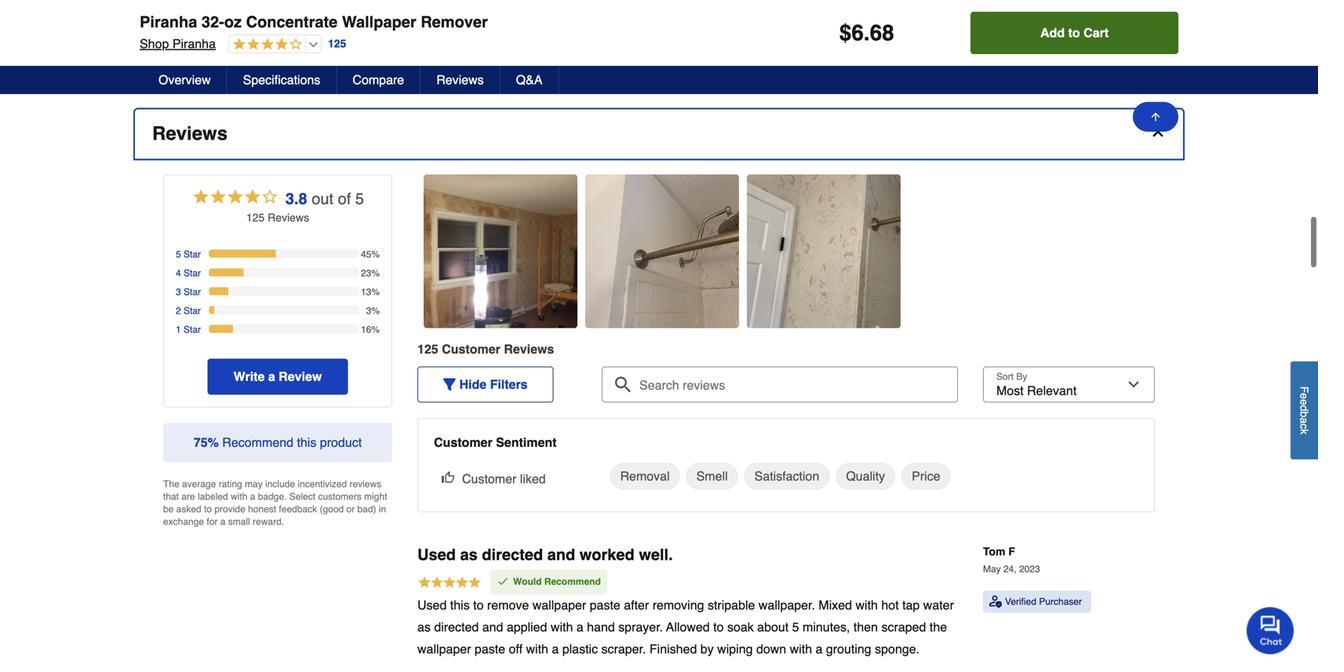 Task type: locate. For each thing, give the bounding box(es) containing it.
hand
[[587, 621, 615, 635]]

that
[[163, 492, 179, 503]]

paste
[[590, 599, 621, 613], [475, 643, 506, 657]]

used up 5 stars image
[[418, 546, 456, 564]]

off
[[509, 643, 523, 657]]

out
[[312, 190, 334, 208]]

2 e from the top
[[1299, 400, 1311, 406]]

concentrate cell
[[263, 49, 393, 65]]

2 horizontal spatial 5
[[792, 621, 799, 635]]

directed
[[482, 546, 543, 564], [434, 621, 479, 635]]

star up 4 star
[[184, 249, 201, 260]]

reviews down overview "button" on the left of page
[[152, 123, 228, 144]]

with right down on the bottom of the page
[[790, 643, 812, 657]]

hot
[[882, 599, 899, 613]]

smell button
[[687, 463, 738, 490]]

1 horizontal spatial recommend
[[545, 577, 601, 588]]

q&a
[[516, 73, 543, 87]]

review inside 3.8 out of 5 125 review s
[[268, 211, 304, 224]]

5 right about
[[792, 621, 799, 635]]

specifications
[[243, 73, 321, 87]]

k
[[1299, 430, 1311, 435]]

1 horizontal spatial directed
[[482, 546, 543, 564]]

piranha 32-oz concentrate wallpaper remover
[[140, 13, 488, 31]]

review inside button
[[279, 370, 322, 384]]

customer down the customer sentiment
[[462, 472, 517, 487]]

gel cell down add
[[935, 49, 1064, 65]]

0 vertical spatial s
[[304, 211, 309, 224]]

2 vertical spatial customer
[[462, 472, 517, 487]]

4
[[176, 268, 181, 279]]

this
[[297, 436, 317, 450], [450, 599, 470, 613]]

1 vertical spatial used
[[418, 599, 447, 613]]

a right write
[[268, 370, 275, 384]]

as up 5 stars image
[[460, 546, 478, 564]]

s inside 3.8 out of 5 125 review s
[[304, 211, 309, 224]]

1 horizontal spatial gel
[[935, 49, 954, 64]]

concentrate up specifications button
[[263, 49, 332, 64]]

star for 3 star
[[184, 287, 201, 298]]

1 vertical spatial 125
[[246, 211, 265, 224]]

as inside used this to remove wallpaper paste after removing stripable wallpaper.  mixed with hot tap water as directed and applied with a hand sprayer.  allowed to soak about 5 minutes, then scraped the wallpaper paste off with a plastic scraper.  finished by wiping down with a grouting sponge.
[[418, 621, 431, 635]]

thumb up image
[[442, 471, 454, 484]]

concentrate inside cell
[[263, 49, 332, 64]]

purchaser
[[1039, 597, 1082, 608]]

125
[[328, 37, 346, 50], [246, 211, 265, 224], [418, 342, 439, 357]]

0 vertical spatial used
[[418, 546, 456, 564]]

gel
[[487, 49, 507, 64], [935, 49, 954, 64]]

after
[[624, 599, 649, 613]]

directed up checkmark image at left
[[482, 546, 543, 564]]

0 horizontal spatial and
[[482, 621, 503, 635]]

gel cell
[[487, 49, 617, 65], [935, 49, 1064, 65]]

24,
[[1004, 564, 1017, 575]]

star right 1
[[184, 325, 201, 335]]

2 uploaded image image from the left
[[586, 244, 739, 259]]

provide
[[215, 504, 245, 515]]

4 star from the top
[[184, 306, 201, 317]]

1 horizontal spatial 5
[[355, 190, 364, 208]]

and down remove
[[482, 621, 503, 635]]

5 star
[[176, 249, 201, 260]]

concentrate up the concentrate cell
[[246, 13, 338, 31]]

0 horizontal spatial gel
[[487, 49, 507, 64]]

recommend
[[222, 436, 294, 450], [545, 577, 601, 588]]

0 horizontal spatial as
[[418, 621, 431, 635]]

star right 3
[[184, 287, 201, 298]]

1 horizontal spatial f
[[1299, 387, 1311, 394]]

0 vertical spatial customer
[[442, 342, 501, 357]]

e up d
[[1299, 394, 1311, 400]]

1 vertical spatial as
[[418, 621, 431, 635]]

customer up hide
[[442, 342, 501, 357]]

0 vertical spatial reviews button
[[421, 66, 501, 94]]

45%
[[361, 249, 380, 260]]

to left remove
[[473, 599, 484, 613]]

1 horizontal spatial this
[[450, 599, 470, 613]]

%
[[208, 436, 219, 450]]

to inside the average rating may include incentivized reviews that are labeled with a badge. select customers might be asked to provide honest feedback (good or bad) in exchange for a small reward.
[[204, 504, 212, 515]]

(good
[[320, 504, 344, 515]]

gel cell up q&a button
[[487, 49, 617, 65]]

3
[[176, 287, 181, 298]]

for
[[207, 517, 218, 528]]

f inside the 'tom f may 24, 2023'
[[1009, 546, 1016, 558]]

directed inside used this to remove wallpaper paste after removing stripable wallpaper.  mixed with hot tap water as directed and applied with a hand sprayer.  allowed to soak about 5 minutes, then scraped the wallpaper paste off with a plastic scraper.  finished by wiping down with a grouting sponge.
[[434, 621, 479, 635]]

used down 5 stars image
[[418, 599, 447, 613]]

and up would recommend
[[548, 546, 575, 564]]

used inside used this to remove wallpaper paste after removing stripable wallpaper.  mixed with hot tap water as directed and applied with a hand sprayer.  allowed to soak about 5 minutes, then scraped the wallpaper paste off with a plastic scraper.  finished by wiping down with a grouting sponge.
[[418, 599, 447, 613]]

customer for customer liked
[[462, 472, 517, 487]]

1 horizontal spatial s
[[547, 342, 554, 357]]

then
[[854, 621, 878, 635]]

e
[[1299, 394, 1311, 400], [1299, 400, 1311, 406]]

oz
[[224, 13, 242, 31]]

2 horizontal spatial uploaded image image
[[747, 244, 901, 259]]

mixed
[[819, 599, 852, 613]]

1 vertical spatial concentrate
[[263, 49, 332, 64]]

3 star
[[176, 287, 201, 298]]

1 gel cell from the left
[[487, 49, 617, 65]]

sponge.
[[875, 643, 920, 657]]

1 vertical spatial piranha
[[173, 36, 216, 51]]

1 horizontal spatial paste
[[590, 599, 621, 613]]

s up hide filters button
[[547, 342, 554, 357]]

5 right of
[[355, 190, 364, 208]]

1 horizontal spatial and
[[548, 546, 575, 564]]

2 horizontal spatial 125
[[418, 342, 439, 357]]

2 star from the top
[[184, 268, 201, 279]]

as
[[460, 546, 478, 564], [418, 621, 431, 635]]

liked
[[520, 472, 546, 487]]

1 vertical spatial review
[[504, 342, 547, 357]]

stripable
[[708, 599, 755, 613]]

0 vertical spatial wallpaper
[[533, 599, 586, 613]]

with down rating
[[231, 492, 248, 503]]

removal button
[[610, 463, 680, 490]]

plastic
[[563, 643, 598, 657]]

1 horizontal spatial uploaded image image
[[586, 244, 739, 259]]

1 vertical spatial this
[[450, 599, 470, 613]]

asked
[[176, 504, 201, 515]]

star for 2 star
[[184, 306, 201, 317]]

1 vertical spatial wallpaper
[[418, 643, 471, 657]]

review right write
[[279, 370, 322, 384]]

3.8 stars image up specifications
[[229, 38, 302, 52]]

wallpaper down 5 stars image
[[418, 643, 471, 657]]

1 vertical spatial directed
[[434, 621, 479, 635]]

e up b
[[1299, 400, 1311, 406]]

75 % recommend this product
[[194, 436, 362, 450]]

liquid cell
[[711, 49, 840, 65]]

3 uploaded image image from the left
[[747, 244, 901, 259]]

of
[[338, 190, 351, 208]]

5 stars image
[[418, 576, 482, 593]]

1
[[176, 325, 181, 335]]

0 vertical spatial f
[[1299, 387, 1311, 394]]

quality button
[[836, 463, 896, 490]]

0 horizontal spatial gel cell
[[487, 49, 617, 65]]

0 vertical spatial 5
[[355, 190, 364, 208]]

shop
[[140, 36, 169, 51]]

1 vertical spatial reviews
[[152, 123, 228, 144]]

might
[[364, 492, 387, 503]]

1 horizontal spatial as
[[460, 546, 478, 564]]

2 gel cell from the left
[[935, 49, 1064, 65]]

1 vertical spatial reviews button
[[135, 109, 1184, 159]]

0 horizontal spatial s
[[304, 211, 309, 224]]

0 vertical spatial review
[[268, 211, 304, 224]]

2 vertical spatial 5
[[792, 621, 799, 635]]

customer for customer sentiment
[[434, 436, 493, 450]]

5 up 4
[[176, 249, 181, 260]]

star right 2
[[184, 306, 201, 317]]

5 star from the top
[[184, 325, 201, 335]]

uploaded image image
[[424, 244, 578, 259], [586, 244, 739, 259], [747, 244, 901, 259]]

hide filters button
[[418, 367, 554, 403]]

a down 'minutes,'
[[816, 643, 823, 657]]

wallpaper down would recommend
[[533, 599, 586, 613]]

customer up thumb up icon
[[434, 436, 493, 450]]

customers
[[318, 492, 362, 503]]

sprayer.
[[619, 621, 663, 635]]

5
[[355, 190, 364, 208], [176, 249, 181, 260], [792, 621, 799, 635]]

2 vertical spatial 125
[[418, 342, 439, 357]]

reviews down remover
[[437, 73, 484, 87]]

allowed
[[666, 621, 710, 635]]

6
[[852, 20, 864, 46]]

compare button
[[337, 66, 421, 94]]

used for used this to remove wallpaper paste after removing stripable wallpaper.  mixed with hot tap water as directed and applied with a hand sprayer.  allowed to soak about 5 minutes, then scraped the wallpaper paste off with a plastic scraper.  finished by wiping down with a grouting sponge.
[[418, 599, 447, 613]]

1 horizontal spatial 125
[[328, 37, 346, 50]]

star right 4
[[184, 268, 201, 279]]

a inside f e e d b a c k button
[[1299, 418, 1311, 424]]

3.8 stars image
[[229, 38, 302, 52], [192, 187, 279, 210]]

1 vertical spatial and
[[482, 621, 503, 635]]

wallpaper
[[533, 599, 586, 613], [418, 643, 471, 657]]

3.8 stars image left 3.8
[[192, 187, 279, 210]]

0 horizontal spatial directed
[[434, 621, 479, 635]]

sentiment
[[496, 436, 557, 450]]

0 vertical spatial recommend
[[222, 436, 294, 450]]

as down 5 stars image
[[418, 621, 431, 635]]

0 vertical spatial concentrate
[[246, 13, 338, 31]]

3 star from the top
[[184, 287, 201, 298]]

f up d
[[1299, 387, 1311, 394]]

1 vertical spatial customer
[[434, 436, 493, 450]]

2 vertical spatial review
[[279, 370, 322, 384]]

piranha
[[140, 13, 197, 31], [173, 36, 216, 51]]

to up for
[[204, 504, 212, 515]]

liquid
[[711, 49, 744, 64]]

piranha up shop piranha
[[140, 13, 197, 31]]

1 horizontal spatial reviews
[[437, 73, 484, 87]]

worked
[[580, 546, 635, 564]]

3%
[[366, 306, 380, 317]]

paste up hand
[[590, 599, 621, 613]]

1 vertical spatial 5
[[176, 249, 181, 260]]

reviews
[[350, 479, 382, 490]]

f right "tom"
[[1009, 546, 1016, 558]]

paste left off
[[475, 643, 506, 657]]

1 vertical spatial f
[[1009, 546, 1016, 558]]

1 horizontal spatial wallpaper
[[533, 599, 586, 613]]

the average rating may include incentivized reviews that are labeled with a badge. select customers might be asked to provide honest feedback (good or bad) in exchange for a small reward.
[[163, 479, 387, 528]]

0 vertical spatial 125
[[328, 37, 346, 50]]

0 horizontal spatial wallpaper
[[418, 643, 471, 657]]

remove
[[487, 599, 529, 613]]

may
[[245, 479, 263, 490]]

this down 5 stars image
[[450, 599, 470, 613]]

may
[[983, 564, 1001, 575]]

0 vertical spatial this
[[297, 436, 317, 450]]

0 horizontal spatial reviews
[[152, 123, 228, 144]]

2
[[176, 306, 181, 317]]

finished
[[650, 643, 697, 657]]

1 star from the top
[[184, 249, 201, 260]]

2 used from the top
[[418, 599, 447, 613]]

a up k
[[1299, 418, 1311, 424]]

1 vertical spatial paste
[[475, 643, 506, 657]]

0 horizontal spatial f
[[1009, 546, 1016, 558]]

specifications button
[[227, 66, 337, 94]]

3.8 out of 5 125 review s
[[246, 190, 364, 224]]

to right add
[[1069, 26, 1081, 40]]

this left product
[[297, 436, 317, 450]]

star
[[184, 249, 201, 260], [184, 268, 201, 279], [184, 287, 201, 298], [184, 306, 201, 317], [184, 325, 201, 335]]

125 inside 3.8 out of 5 125 review s
[[246, 211, 265, 224]]

with up the plastic
[[551, 621, 573, 635]]

review down 3.8
[[268, 211, 304, 224]]

review up filters
[[504, 342, 547, 357]]

q&a button
[[501, 66, 559, 94]]

0 vertical spatial as
[[460, 546, 478, 564]]

rating
[[219, 479, 242, 490]]

a right for
[[220, 517, 226, 528]]

remover
[[421, 13, 488, 31]]

0 horizontal spatial paste
[[475, 643, 506, 657]]

directed down 5 stars image
[[434, 621, 479, 635]]

0 vertical spatial and
[[548, 546, 575, 564]]

$ 6 . 68
[[840, 20, 895, 46]]

s down 3.8
[[304, 211, 309, 224]]

to
[[1069, 26, 1081, 40], [204, 504, 212, 515], [473, 599, 484, 613], [714, 621, 724, 635]]

piranha down 32-
[[173, 36, 216, 51]]

5 inside used this to remove wallpaper paste after removing stripable wallpaper.  mixed with hot tap water as directed and applied with a hand sprayer.  allowed to soak about 5 minutes, then scraped the wallpaper paste off with a plastic scraper.  finished by wiping down with a grouting sponge.
[[792, 621, 799, 635]]

hide filters
[[460, 377, 528, 392]]

1 horizontal spatial gel cell
[[935, 49, 1064, 65]]

0 horizontal spatial 125
[[246, 211, 265, 224]]

recommend up may
[[222, 436, 294, 450]]

average
[[182, 479, 216, 490]]

0 horizontal spatial uploaded image image
[[424, 244, 578, 259]]

recommend down 'used as directed and worked well.'
[[545, 577, 601, 588]]

1 e from the top
[[1299, 394, 1311, 400]]

incentivized
[[298, 479, 347, 490]]

1 used from the top
[[418, 546, 456, 564]]

and
[[548, 546, 575, 564], [482, 621, 503, 635]]

quality
[[846, 469, 885, 484]]



Task type: describe. For each thing, give the bounding box(es) containing it.
verified
[[1005, 597, 1037, 608]]

price button
[[902, 463, 951, 490]]

grouting
[[826, 643, 872, 657]]

verified purchaser
[[1005, 597, 1082, 608]]

f inside f e e d b a c k button
[[1299, 387, 1311, 394]]

bad)
[[358, 504, 376, 515]]

this inside used this to remove wallpaper paste after removing stripable wallpaper.  mixed with hot tap water as directed and applied with a hand sprayer.  allowed to soak about 5 minutes, then scraped the wallpaper paste off with a plastic scraper.  finished by wiping down with a grouting sponge.
[[450, 599, 470, 613]]

customer sentiment
[[434, 436, 557, 450]]

wallpaper.
[[759, 599, 815, 613]]

write a review
[[234, 370, 322, 384]]

be
[[163, 504, 174, 515]]

13%
[[361, 287, 380, 298]]

and inside used this to remove wallpaper paste after removing stripable wallpaper.  mixed with hot tap water as directed and applied with a hand sprayer.  allowed to soak about 5 minutes, then scraped the wallpaper paste off with a plastic scraper.  finished by wiping down with a grouting sponge.
[[482, 621, 503, 635]]

a left hand
[[577, 621, 584, 635]]

1 vertical spatial recommend
[[545, 577, 601, 588]]

tom f may 24, 2023
[[983, 546, 1041, 575]]

would
[[513, 577, 542, 588]]

minutes,
[[803, 621, 850, 635]]

2023
[[1020, 564, 1041, 575]]

add to cart button
[[971, 12, 1179, 54]]

checkmark image
[[497, 576, 509, 588]]

overview button
[[143, 66, 227, 94]]

0 horizontal spatial this
[[297, 436, 317, 450]]

b
[[1299, 412, 1311, 418]]

verified purchaser icon image
[[990, 596, 1002, 609]]

write a review button
[[208, 359, 348, 395]]

hide
[[460, 377, 487, 392]]

labeled
[[198, 492, 228, 503]]

honest
[[248, 504, 276, 515]]

a down may
[[250, 492, 255, 503]]

removal
[[620, 469, 670, 484]]

with right off
[[526, 643, 549, 657]]

16%
[[361, 325, 380, 335]]

smell
[[697, 469, 728, 484]]

about
[[758, 621, 789, 635]]

star for 5 star
[[184, 249, 201, 260]]

used as directed and worked well.
[[418, 546, 673, 564]]

reward.
[[253, 517, 284, 528]]

review for write a review
[[279, 370, 322, 384]]

soak
[[728, 621, 754, 635]]

to inside button
[[1069, 26, 1081, 40]]

feedback
[[279, 504, 317, 515]]

tom
[[983, 546, 1006, 558]]

$
[[840, 20, 852, 46]]

5 inside 3.8 out of 5 125 review s
[[355, 190, 364, 208]]

1 uploaded image image from the left
[[424, 244, 578, 259]]

exchange
[[163, 517, 204, 528]]

the
[[163, 479, 179, 490]]

f e e d b a c k
[[1299, 387, 1311, 435]]

0 vertical spatial paste
[[590, 599, 621, 613]]

satisfaction
[[755, 469, 820, 484]]

3.8
[[286, 190, 307, 208]]

f e e d b a c k button
[[1291, 362, 1319, 460]]

chat invite button image
[[1247, 607, 1295, 655]]

removing
[[653, 599, 704, 613]]

chevron up image
[[1151, 126, 1166, 142]]

filter image
[[443, 379, 456, 391]]

price
[[912, 469, 941, 484]]

cart
[[1084, 26, 1109, 40]]

1 star
[[176, 325, 201, 335]]

used for used as directed and worked well.
[[418, 546, 456, 564]]

star for 4 star
[[184, 268, 201, 279]]

23%
[[361, 268, 380, 279]]

shop piranha
[[140, 36, 216, 51]]

review for 125 customer review s
[[504, 342, 547, 357]]

with up then
[[856, 599, 878, 613]]

add to cart
[[1041, 26, 1109, 40]]

wallpaper
[[342, 13, 417, 31]]

.
[[864, 20, 870, 46]]

add
[[1041, 26, 1065, 40]]

d
[[1299, 406, 1311, 412]]

to left soak
[[714, 621, 724, 635]]

2 gel from the left
[[935, 49, 954, 64]]

badge.
[[258, 492, 287, 503]]

1 gel from the left
[[487, 49, 507, 64]]

with inside the average rating may include incentivized reviews that are labeled with a badge. select customers might be asked to provide honest feedback (good or bad) in exchange for a small reward.
[[231, 492, 248, 503]]

arrow up image
[[1150, 111, 1162, 123]]

satisfaction button
[[745, 463, 830, 490]]

0 vertical spatial reviews
[[437, 73, 484, 87]]

the
[[930, 621, 947, 635]]

125 for 125 customer review s
[[418, 342, 439, 357]]

1 vertical spatial s
[[547, 342, 554, 357]]

1 vertical spatial 3.8 stars image
[[192, 187, 279, 210]]

125 for 125
[[328, 37, 346, 50]]

0 vertical spatial 3.8 stars image
[[229, 38, 302, 52]]

0 horizontal spatial recommend
[[222, 436, 294, 450]]

down
[[757, 643, 787, 657]]

write
[[234, 370, 265, 384]]

0 vertical spatial piranha
[[140, 13, 197, 31]]

32-
[[202, 13, 224, 31]]

product
[[320, 436, 362, 450]]

would recommend
[[513, 577, 601, 588]]

star for 1 star
[[184, 325, 201, 335]]

well.
[[639, 546, 673, 564]]

form
[[162, 49, 194, 64]]

0 vertical spatial directed
[[482, 546, 543, 564]]

scraped
[[882, 621, 927, 635]]

a left the plastic
[[552, 643, 559, 657]]

a inside write a review button
[[268, 370, 275, 384]]

0 horizontal spatial 5
[[176, 249, 181, 260]]

68
[[870, 20, 895, 46]]

Search reviews text field
[[608, 367, 952, 394]]

scraper.
[[602, 643, 646, 657]]



Task type: vqa. For each thing, say whether or not it's contained in the screenshot.
Star
yes



